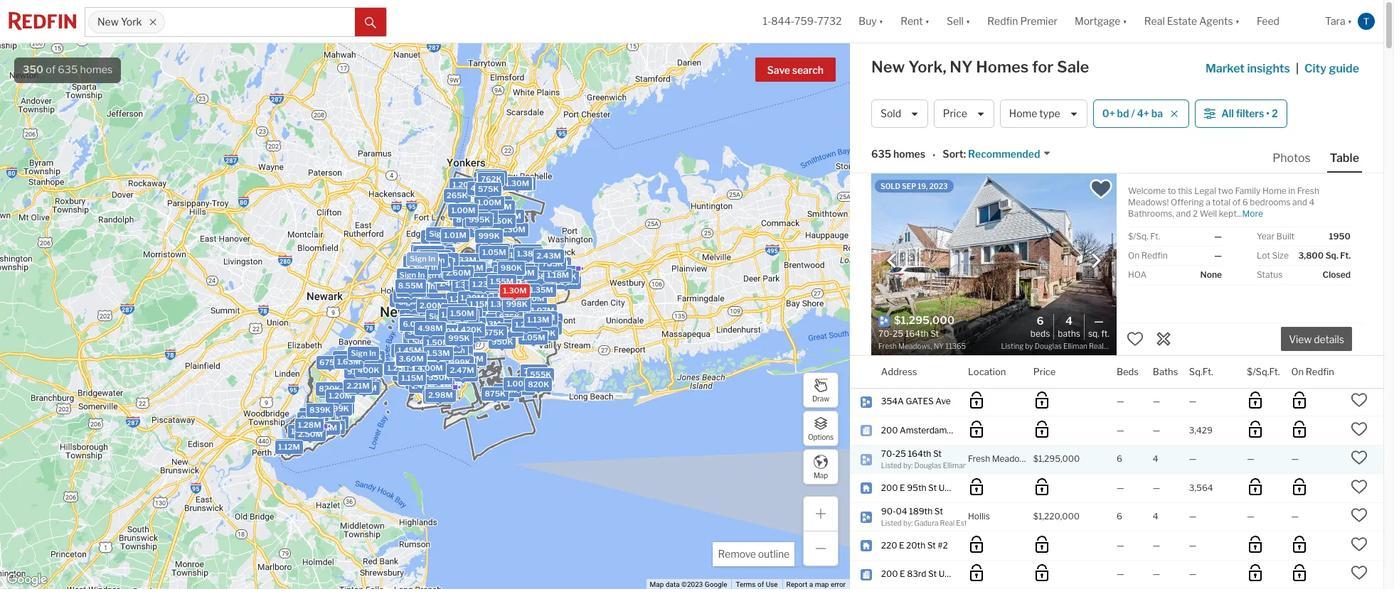 Task type: vqa. For each thing, say whether or not it's contained in the screenshot.


Task type: locate. For each thing, give the bounding box(es) containing it.
estate inside the 90-04 189th st listed by: gadura real estate llc
[[957, 519, 978, 528]]

hollis
[[968, 512, 990, 523]]

e inside 200 e 83rd st unit 35-b link
[[900, 570, 906, 580]]

e left 95th
[[900, 483, 906, 494]]

745k
[[473, 185, 494, 195]]

feed
[[1257, 15, 1280, 27]]

st inside the 90-04 189th st listed by: gadura real estate llc
[[935, 506, 943, 517]]

google
[[705, 581, 728, 589]]

st inside 70-25 164th st listed by: douglas elliman real estate
[[934, 449, 942, 459]]

home inside button
[[1010, 108, 1038, 120]]

1 vertical spatial a
[[810, 581, 813, 589]]

2 ▾ from the left
[[925, 15, 930, 27]]

6 right $1,295,000
[[1117, 454, 1123, 465]]

4 ▾ from the left
[[1123, 15, 1128, 27]]

635 inside 635 homes •
[[872, 148, 892, 160]]

1.28m up 1.11m on the bottom of the page
[[302, 410, 326, 420]]

2 inside the welcome to this legal two family home in  fresh meadows! offering a total of 6 bedrooms and 4 bathrooms, and 2 well kept...
[[1193, 208, 1198, 219]]

1.15m
[[470, 300, 492, 310], [451, 359, 473, 369], [401, 373, 423, 383], [310, 413, 332, 423], [278, 441, 300, 451]]

2 horizontal spatial real
[[1145, 15, 1165, 27]]

1.90m up the 1.55m
[[494, 264, 518, 274]]

save
[[767, 64, 791, 76]]

1.08m down 970k
[[442, 357, 465, 367]]

1 vertical spatial map
[[650, 581, 664, 589]]

1 vertical spatial and
[[1177, 208, 1191, 219]]

estate inside 70-25 164th st listed by: douglas elliman real estate
[[985, 462, 1007, 470]]

redfin inside "on redfin" button
[[1306, 366, 1335, 377]]

2.62m
[[508, 179, 532, 189]]

6 inside the welcome to this legal two family home in  fresh meadows! offering a total of 6 bedrooms and 4 bathrooms, and 2 well kept...
[[1243, 197, 1249, 208]]

164th
[[908, 449, 932, 459]]

1.13m
[[471, 276, 493, 286], [527, 315, 549, 325]]

2.50m down "763k"
[[298, 430, 323, 440]]

3.05m down 1.24m
[[504, 247, 529, 257]]

st for 20th
[[928, 541, 936, 551]]

sq.ft. button
[[1190, 356, 1214, 388]]

1.00m down 265k
[[451, 206, 475, 215]]

850k
[[499, 325, 521, 335]]

on down view
[[1292, 366, 1304, 377]]

2 horizontal spatial redfin
[[1306, 366, 1335, 377]]

▾ right "tara"
[[1348, 15, 1353, 27]]

2 left 2.80m
[[402, 319, 407, 328]]

1.95m
[[398, 354, 422, 364], [405, 361, 428, 371]]

new for new york, ny homes for sale
[[872, 58, 905, 76]]

buy
[[859, 15, 877, 27]]

0 vertical spatial 200
[[881, 425, 898, 436]]

estate left agents on the right of page
[[1167, 15, 1198, 27]]

in
[[447, 229, 454, 239], [451, 232, 458, 242], [432, 244, 439, 254], [437, 245, 444, 255], [443, 246, 450, 256], [431, 246, 438, 256], [443, 246, 450, 256], [432, 247, 439, 257], [442, 247, 449, 257], [434, 248, 441, 258], [435, 248, 442, 258], [432, 249, 439, 259], [445, 249, 452, 259], [441, 252, 448, 262], [443, 252, 450, 262], [428, 254, 435, 264], [428, 254, 435, 264], [448, 255, 455, 265], [443, 255, 450, 265], [440, 255, 447, 265], [438, 255, 445, 265], [431, 255, 438, 265], [424, 256, 431, 266], [441, 256, 449, 266], [437, 257, 444, 267], [424, 258, 431, 268], [443, 260, 450, 270], [436, 261, 443, 271], [431, 263, 438, 273], [435, 264, 442, 274], [439, 267, 446, 277], [418, 270, 425, 280], [438, 270, 445, 280], [437, 271, 444, 281], [418, 282, 425, 292], [428, 282, 435, 292], [426, 282, 434, 292], [421, 283, 428, 293], [416, 286, 423, 296], [426, 288, 433, 298], [421, 289, 428, 299], [416, 293, 423, 303], [441, 295, 448, 305], [411, 296, 418, 305], [440, 296, 447, 306], [417, 297, 424, 307], [424, 305, 431, 315], [458, 310, 465, 320], [448, 311, 455, 321], [447, 312, 454, 322], [421, 312, 428, 322], [469, 312, 476, 322], [459, 313, 467, 323], [440, 315, 447, 325], [453, 316, 460, 326], [453, 316, 460, 326], [433, 316, 440, 326], [421, 316, 428, 326], [444, 317, 451, 327], [445, 317, 452, 327], [443, 317, 450, 327], [444, 317, 451, 327], [453, 318, 460, 328], [446, 318, 453, 328], [420, 320, 427, 330], [428, 323, 435, 333], [443, 323, 450, 333], [451, 323, 458, 333], [455, 325, 462, 335], [426, 328, 433, 338], [432, 329, 439, 339], [424, 334, 431, 344], [444, 336, 451, 346], [430, 337, 437, 347], [435, 344, 442, 354], [458, 346, 465, 356], [369, 348, 376, 358], [439, 353, 446, 363], [454, 362, 461, 372], [504, 390, 511, 400]]

35-
[[957, 570, 972, 580]]

e inside 200 e 95th st unit 12a link
[[900, 483, 906, 494]]

3 ▾ from the left
[[966, 15, 971, 27]]

1 horizontal spatial new
[[872, 58, 905, 76]]

2 horizontal spatial 1.23m
[[516, 247, 539, 257]]

635 right 350
[[58, 63, 78, 76]]

•
[[1267, 108, 1270, 120], [933, 149, 936, 161]]

1 vertical spatial price
[[1034, 366, 1056, 377]]

1 vertical spatial 895k
[[447, 331, 468, 341]]

favorite this home image
[[1351, 421, 1368, 438], [1351, 450, 1368, 467]]

homes up sep
[[894, 148, 926, 160]]

0 vertical spatial e
[[900, 483, 906, 494]]

11 units
[[422, 255, 451, 265]]

and down the in
[[1293, 197, 1308, 208]]

3,429
[[1190, 425, 1213, 436]]

2 vertical spatial of
[[758, 581, 764, 589]]

map inside button
[[814, 471, 828, 480]]

st for 164th
[[934, 449, 942, 459]]

0 horizontal spatial a
[[810, 581, 813, 589]]

real right gadura
[[940, 519, 955, 528]]

fresh right the in
[[1298, 186, 1320, 196]]

6 right $1,220,000
[[1117, 512, 1123, 523]]

on
[[1129, 250, 1140, 261], [1292, 366, 1304, 377]]

save search
[[767, 64, 824, 76]]

ave right gates
[[936, 397, 951, 407]]

6 inside 6 beds
[[1037, 315, 1044, 328]]

1 horizontal spatial 1.70m
[[435, 326, 458, 336]]

70-25 164th st listed by: douglas elliman real estate
[[881, 449, 1007, 470]]

details
[[1314, 334, 1345, 346]]

3.05m
[[504, 247, 529, 257], [351, 383, 377, 393]]

0 horizontal spatial estate
[[957, 519, 978, 528]]

999k
[[478, 231, 500, 241], [477, 281, 499, 291], [485, 316, 507, 326], [449, 358, 471, 368], [327, 404, 349, 414]]

0 horizontal spatial fresh
[[968, 454, 991, 465]]

2 units
[[424, 232, 450, 242], [399, 270, 426, 280], [396, 291, 422, 301], [402, 319, 429, 328]]

sq. for —
[[1089, 329, 1100, 339]]

2 favorite this home image from the top
[[1351, 450, 1368, 467]]

1 vertical spatial 1.45m
[[398, 346, 421, 356]]

st inside '220 e 20th st #2' "link"
[[928, 541, 936, 551]]

beds left 4 baths
[[1031, 329, 1051, 339]]

1.40m up 3.40m
[[416, 380, 440, 390]]

0 horizontal spatial 1.56m
[[451, 370, 475, 380]]

0 horizontal spatial redfin
[[988, 15, 1019, 27]]

1.18m up 800k
[[489, 202, 512, 212]]

favorite this home image for —
[[1351, 450, 1368, 467]]

options button
[[803, 411, 839, 447]]

0 horizontal spatial 1.53m
[[426, 349, 450, 358]]

1 ▾ from the left
[[879, 15, 884, 27]]

200 for 200 e 83rd st unit 35-b
[[881, 570, 898, 580]]

market insights link
[[1206, 46, 1291, 78]]

of up "kept..."
[[1233, 197, 1241, 208]]

1 vertical spatial real
[[969, 462, 984, 470]]

price button up :
[[934, 100, 995, 128]]

ft. for 3,800
[[1341, 250, 1351, 261]]

1 vertical spatial estate
[[985, 462, 1007, 470]]

2 horizontal spatial estate
[[1167, 15, 1198, 27]]

e
[[900, 483, 906, 494], [899, 541, 905, 551], [900, 570, 906, 580]]

2 horizontal spatial of
[[1233, 197, 1241, 208]]

1.10m down 970k
[[442, 357, 464, 367]]

1.00m down 910k
[[465, 216, 489, 226]]

sep
[[902, 182, 917, 191]]

1.84m up 1.41m
[[496, 268, 520, 278]]

1 vertical spatial 1.25m
[[387, 364, 410, 374]]

2 listed from the top
[[881, 519, 902, 528]]

1 vertical spatial 1.49m
[[428, 340, 451, 350]]

1.33m up 2.60m
[[453, 256, 476, 266]]

remove new york image
[[149, 18, 157, 26]]

map down options at the bottom
[[814, 471, 828, 480]]

0 vertical spatial new
[[97, 16, 119, 28]]

890k
[[462, 320, 484, 330]]

1 horizontal spatial baths
[[1153, 366, 1179, 377]]

0+
[[1103, 108, 1116, 120]]

575k
[[478, 185, 499, 195], [483, 328, 504, 338]]

1.21m up 1.75m
[[461, 264, 483, 274]]

1 horizontal spatial 2.50m
[[415, 318, 440, 328]]

error
[[831, 581, 846, 589]]

1.84m up 1.79m
[[497, 275, 521, 285]]

sq. inside — sq. ft.
[[1089, 329, 1100, 339]]

a up well
[[1206, 197, 1211, 208]]

970k
[[438, 340, 459, 350]]

1 horizontal spatial price
[[1034, 366, 1056, 377]]

1 horizontal spatial 1.60m
[[459, 275, 483, 285]]

favorite this home image for 354a gates ave
[[1351, 392, 1368, 409]]

1 horizontal spatial 1.23m
[[472, 280, 495, 290]]

homes
[[80, 63, 113, 76], [894, 148, 926, 160]]

1 horizontal spatial home
[[1263, 186, 1287, 196]]

1 200 from the top
[[881, 425, 898, 436]]

70-
[[881, 449, 896, 459]]

by: inside 70-25 164th st listed by: douglas elliman real estate
[[904, 462, 913, 470]]

2 units down 2.00m
[[402, 319, 429, 328]]

1 vertical spatial listed
[[881, 519, 902, 528]]

▾ right the rent
[[925, 15, 930, 27]]

1.40m
[[439, 279, 463, 289], [416, 380, 440, 390]]

0 vertical spatial on
[[1129, 250, 1140, 261]]

map button
[[803, 450, 839, 485]]

1 listed from the top
[[881, 462, 902, 470]]

0 horizontal spatial home
[[1010, 108, 1038, 120]]

by: down 25
[[904, 462, 913, 470]]

2 vertical spatial ft.
[[1102, 329, 1110, 339]]

1 horizontal spatial 830k
[[537, 323, 559, 333]]

2 vertical spatial 995k
[[300, 414, 321, 424]]

0 horizontal spatial price
[[943, 108, 968, 120]]

listed
[[881, 462, 902, 470], [881, 519, 902, 528]]

1.98m
[[520, 255, 544, 265]]

homes down new york
[[80, 63, 113, 76]]

mortgage
[[1075, 15, 1121, 27]]

0 vertical spatial 3.05m
[[504, 247, 529, 257]]

homes
[[976, 58, 1029, 76]]

1 horizontal spatial 1.33m
[[479, 246, 502, 256]]

1.07m
[[531, 306, 554, 316]]

3.40m
[[426, 392, 451, 402]]

1.47m up 1.74m
[[395, 346, 418, 355]]

0 horizontal spatial on redfin
[[1129, 250, 1168, 261]]

6 down family
[[1243, 197, 1249, 208]]

of for 635
[[46, 63, 56, 76]]

635 up sold on the top of the page
[[872, 148, 892, 160]]

900k down 993k
[[472, 226, 494, 235]]

1 vertical spatial 1.60m
[[459, 275, 483, 285]]

1 horizontal spatial map
[[814, 471, 828, 480]]

0 horizontal spatial 1.10m
[[442, 357, 464, 367]]

0 vertical spatial 1.56m
[[499, 279, 522, 289]]

favorite this home image for 200 e 83rd st unit 35-b
[[1351, 565, 1368, 582]]

0 horizontal spatial 830k
[[498, 320, 520, 330]]

1.00m down 420k
[[448, 339, 472, 349]]

1.10m down 535k
[[477, 184, 499, 194]]

0 horizontal spatial real
[[940, 519, 955, 528]]

1 horizontal spatial on
[[1292, 366, 1304, 377]]

listed inside 70-25 164th st listed by: douglas elliman real estate
[[881, 462, 902, 470]]

0 vertical spatial •
[[1267, 108, 1270, 120]]

home type button
[[1000, 100, 1088, 128]]

0 vertical spatial 1.45m
[[501, 260, 525, 270]]

0 vertical spatial 1.40m
[[439, 279, 463, 289]]

265k
[[446, 190, 468, 200]]

200
[[881, 425, 898, 436], [881, 483, 898, 494], [881, 570, 898, 580]]

1.27m up 2.28m
[[485, 246, 507, 256]]

▾ right sell
[[966, 15, 971, 27]]

0 horizontal spatial new
[[97, 16, 119, 28]]

1.44m
[[477, 275, 500, 285]]

favorite this home image for 220 e 20th st #2
[[1351, 536, 1368, 554]]

1 vertical spatial of
[[1233, 197, 1241, 208]]

None search field
[[165, 8, 355, 36]]

heading
[[879, 314, 994, 352]]

▾ right agents on the right of page
[[1236, 15, 1240, 27]]

1 vertical spatial •
[[933, 149, 936, 161]]

354a
[[881, 397, 904, 407]]

▾ for buy ▾
[[879, 15, 884, 27]]

llc
[[980, 519, 993, 528]]

▾ for rent ▾
[[925, 15, 930, 27]]

1.49m down '1.92m'
[[428, 340, 451, 350]]

1.48m down 2.11m
[[496, 262, 520, 272]]

999k down 1.36m
[[485, 316, 507, 326]]

0 horizontal spatial 1.70m
[[398, 355, 421, 365]]

st inside 200 e 95th st unit 12a link
[[929, 483, 937, 494]]

0 horizontal spatial of
[[46, 63, 56, 76]]

new
[[97, 16, 119, 28], [872, 58, 905, 76]]

4.98m
[[418, 324, 443, 334]]

agents
[[1200, 15, 1234, 27]]

a left map
[[810, 581, 813, 589]]

2 by: from the top
[[904, 519, 913, 528]]

▾ for tara ▾
[[1348, 15, 1353, 27]]

of left use
[[758, 581, 764, 589]]

baths right 6 beds
[[1058, 329, 1081, 339]]

real inside 70-25 164th st listed by: douglas elliman real estate
[[969, 462, 984, 470]]

location
[[968, 366, 1006, 377]]

of right 350
[[46, 63, 56, 76]]

442k
[[462, 320, 483, 330]]

200 left 83rd
[[881, 570, 898, 580]]

845k
[[515, 325, 537, 335]]

by: for 164th
[[904, 462, 913, 470]]

2.50m
[[415, 318, 440, 328], [298, 430, 323, 440]]

6 left 4 baths
[[1037, 315, 1044, 328]]

1 vertical spatial on redfin
[[1292, 366, 1335, 377]]

• inside button
[[1267, 108, 1270, 120]]

1.47m up 890k
[[457, 308, 480, 318]]

real inside the 90-04 189th st listed by: gadura real estate llc
[[940, 519, 955, 528]]

user photo image
[[1358, 13, 1375, 30]]

ft. inside — sq. ft.
[[1102, 329, 1110, 339]]

0 vertical spatial beds
[[1031, 329, 1051, 339]]

1.53m up 4.00m
[[426, 349, 450, 358]]

1 vertical spatial favorite this home image
[[1351, 450, 1368, 467]]

2 down 8.55m
[[396, 291, 401, 301]]

bd
[[1118, 108, 1130, 120]]

2 200 from the top
[[881, 483, 898, 494]]

780k
[[539, 315, 560, 325]]

city guide link
[[1305, 60, 1363, 78]]

875k up 850k
[[499, 313, 520, 323]]

on up hoa
[[1129, 250, 1140, 261]]

0 vertical spatial 2.05m
[[479, 296, 504, 306]]

930k down "860k"
[[324, 417, 346, 427]]

1 vertical spatial 2.50m
[[298, 430, 323, 440]]

by: inside the 90-04 189th st listed by: gadura real estate llc
[[904, 519, 913, 528]]

0 horizontal spatial sq.
[[1089, 329, 1100, 339]]

4 inside 4 baths
[[1066, 315, 1073, 328]]

recommended button
[[966, 148, 1052, 161]]

city
[[1305, 62, 1327, 75]]

on inside button
[[1292, 366, 1304, 377]]

favorite button checkbox
[[1089, 177, 1114, 201]]

2 units down 8.55m
[[396, 291, 422, 301]]

2.15m
[[498, 211, 521, 221]]

1.20m
[[452, 180, 476, 190], [494, 212, 517, 222], [450, 295, 473, 305], [485, 316, 509, 326], [515, 320, 538, 330], [444, 321, 468, 331], [473, 323, 496, 333], [444, 366, 467, 376], [328, 391, 352, 401], [291, 427, 314, 437]]

0 vertical spatial 1.53m
[[536, 259, 559, 269]]

1 horizontal spatial homes
[[894, 148, 926, 160]]

and
[[1293, 197, 1308, 208], [1177, 208, 1191, 219]]

0 horizontal spatial 2.50m
[[298, 430, 323, 440]]

fresh meadows $1,295,000
[[968, 454, 1080, 465]]

1.05m
[[482, 248, 506, 258], [505, 319, 529, 329], [521, 333, 545, 343], [446, 357, 470, 367]]

0 horizontal spatial 2.05m
[[295, 425, 320, 435]]

location button
[[968, 356, 1006, 388]]

895k down 910k
[[456, 215, 477, 225]]

e inside '220 e 20th st #2' "link"
[[899, 541, 905, 551]]

0 vertical spatial 2.50m
[[415, 318, 440, 328]]

home
[[1010, 108, 1038, 120], [1263, 186, 1287, 196]]

1 vertical spatial sq.
[[1089, 329, 1100, 339]]

880k
[[473, 211, 495, 221], [481, 221, 503, 231]]

1 horizontal spatial 635
[[872, 148, 892, 160]]

1 vertical spatial baths
[[1153, 366, 1179, 377]]

1 horizontal spatial a
[[1206, 197, 1211, 208]]

1.49m down 1.98m
[[511, 268, 534, 278]]

1 horizontal spatial 1.25m
[[527, 327, 550, 337]]

2 vertical spatial 1.60m
[[402, 375, 426, 385]]

welcome to this legal two family home in  fresh meadows! offering a total of 6 bedrooms and 4 bathrooms, and 2 well kept...
[[1129, 186, 1320, 219]]

1 vertical spatial 1.27m
[[496, 291, 519, 301]]

895k
[[456, 215, 477, 225], [447, 331, 468, 341]]

0 horizontal spatial price button
[[934, 100, 995, 128]]

real inside dropdown button
[[1145, 15, 1165, 27]]

1 vertical spatial fresh
[[968, 454, 991, 465]]

beds button
[[1117, 356, 1139, 388]]

▾ for mortgage ▾
[[1123, 15, 1128, 27]]

2 right filters
[[1272, 108, 1278, 120]]

mortgage ▾
[[1075, 15, 1128, 27]]

photos button
[[1270, 151, 1328, 171]]

listed for 25
[[881, 462, 902, 470]]

8.60m
[[407, 281, 432, 291]]

redfin
[[988, 15, 1019, 27], [1142, 250, 1168, 261], [1306, 366, 1335, 377]]

0 vertical spatial 1.47m
[[457, 308, 480, 318]]

x-out this home image
[[1156, 331, 1173, 348]]

home type
[[1010, 108, 1061, 120]]

200 amsterdam ave unit 3a
[[881, 425, 996, 436]]

2.05m down 1.19m
[[295, 425, 320, 435]]

• inside 635 homes •
[[933, 149, 936, 161]]

— inside — sq. ft.
[[1095, 315, 1104, 328]]

895k up 997k
[[447, 331, 468, 341]]

listed inside the 90-04 189th st listed by: gadura real estate llc
[[881, 519, 902, 528]]

of for use
[[758, 581, 764, 589]]

1 by: from the top
[[904, 462, 913, 470]]

762k
[[481, 175, 502, 185]]

new left york,
[[872, 58, 905, 76]]

1.60m down 1.78m
[[402, 375, 426, 385]]

real estate agents ▾
[[1145, 15, 1240, 27]]

listed for 04
[[881, 519, 902, 528]]

1.27m down 1.41m
[[496, 291, 519, 301]]

on redfin down view details
[[1292, 366, 1335, 377]]

1.16m
[[533, 313, 555, 323]]

• for homes
[[933, 149, 936, 161]]

ft. for —
[[1102, 329, 1110, 339]]

ft. right 4 baths
[[1102, 329, 1110, 339]]

990k
[[468, 296, 490, 306]]

e for 83rd
[[900, 570, 906, 580]]

2.50m down 2.00m
[[415, 318, 440, 328]]

buy ▾ button
[[859, 0, 884, 43]]

fresh right elliman
[[968, 454, 991, 465]]

0 vertical spatial 575k
[[478, 185, 499, 195]]

real right mortgage ▾
[[1145, 15, 1165, 27]]

st right 83rd
[[929, 570, 937, 580]]

1.28m down 1.19m
[[298, 421, 321, 431]]

price up sort :
[[943, 108, 968, 120]]

google image
[[4, 571, 51, 590]]

:
[[964, 148, 966, 160]]

on redfin down $/sq. ft.
[[1129, 250, 1168, 261]]

3 200 from the top
[[881, 570, 898, 580]]

6 ▾ from the left
[[1348, 15, 1353, 27]]

favorite this home image
[[1127, 331, 1144, 348], [1351, 392, 1368, 409], [1351, 479, 1368, 496], [1351, 508, 1368, 525], [1351, 536, 1368, 554], [1351, 565, 1368, 582]]

1 favorite this home image from the top
[[1351, 421, 1368, 438]]

1.33m up 2.28m
[[479, 246, 502, 256]]

st inside 200 e 83rd st unit 35-b link
[[929, 570, 937, 580]]

1 horizontal spatial real
[[969, 462, 984, 470]]

unit for 35-
[[939, 570, 955, 580]]

200 up 70-
[[881, 425, 898, 436]]

0 vertical spatial home
[[1010, 108, 1038, 120]]

1.13m up "990k"
[[471, 276, 493, 286]]



Task type: describe. For each thing, give the bounding box(es) containing it.
785k
[[542, 259, 563, 269]]

1 vertical spatial 1.23m
[[472, 280, 495, 290]]

map for map data ©2023 google
[[650, 581, 664, 589]]

e for 95th
[[900, 483, 906, 494]]

1.18m up 3.40m
[[429, 381, 451, 391]]

1 vertical spatial 900k
[[472, 226, 494, 235]]

to
[[1168, 186, 1176, 196]]

1.08m up 910k
[[454, 183, 477, 193]]

report a map error link
[[787, 581, 846, 589]]

420k
[[461, 325, 482, 335]]

remove 0+ bd / 4+ ba image
[[1171, 110, 1179, 118]]

820k up "860k"
[[319, 384, 340, 394]]

999k down 993k
[[478, 231, 500, 241]]

200 e 83rd st unit 35-b
[[881, 570, 978, 580]]

0 vertical spatial 895k
[[456, 215, 477, 225]]

0+ bd / 4+ ba
[[1103, 108, 1164, 120]]

built
[[1277, 231, 1295, 242]]

price inside button
[[943, 108, 968, 120]]

2.22m
[[396, 370, 420, 380]]

homes inside 635 homes •
[[894, 148, 926, 160]]

1 horizontal spatial 1.48m
[[459, 272, 482, 282]]

sold sep 19, 2023
[[881, 182, 948, 191]]

units right '11'
[[432, 255, 451, 265]]

1 vertical spatial 1.70m
[[435, 326, 458, 336]]

units up the 8.60m
[[406, 270, 426, 280]]

for
[[1032, 58, 1054, 76]]

910k
[[463, 204, 483, 214]]

800k
[[493, 212, 515, 222]]

0 horizontal spatial and
[[1177, 208, 1191, 219]]

0 vertical spatial 1.70m
[[502, 287, 526, 297]]

0 vertical spatial unit
[[966, 425, 983, 436]]

1 vertical spatial 1.56m
[[451, 370, 475, 380]]

2.90m
[[412, 324, 437, 334]]

12a
[[957, 483, 973, 494]]

gadura
[[915, 519, 939, 528]]

1 vertical spatial 995k
[[448, 334, 470, 344]]

york,
[[909, 58, 947, 76]]

save search button
[[755, 58, 836, 82]]

0 vertical spatial 1.13m
[[471, 276, 493, 286]]

2 vertical spatial 1.47m
[[411, 382, 435, 392]]

1.21m up 1.58m
[[537, 256, 559, 266]]

sell ▾ button
[[947, 0, 971, 43]]

2 vertical spatial 950k
[[491, 338, 513, 348]]

1.00m up 745k
[[480, 172, 504, 182]]

on redfin button
[[1292, 356, 1335, 388]]

880k right 919k
[[473, 211, 495, 221]]

none
[[1201, 270, 1222, 280]]

735k
[[444, 306, 465, 316]]

0 horizontal spatial 1.48m
[[411, 364, 435, 374]]

1.35m down 2.60m
[[455, 280, 478, 290]]

2 vertical spatial 998k
[[506, 300, 527, 310]]

sell ▾
[[947, 15, 971, 27]]

sale
[[1057, 58, 1090, 76]]

2.63m
[[544, 259, 568, 269]]

1 horizontal spatial 1.53m
[[536, 259, 559, 269]]

0 vertical spatial baths
[[1058, 329, 1081, 339]]

1 vertical spatial 3.05m
[[351, 383, 377, 393]]

350 of 635 homes
[[23, 63, 113, 76]]

1.65m
[[394, 346, 418, 356]]

1.08m up 935k
[[531, 315, 555, 324]]

1 horizontal spatial redfin
[[1142, 250, 1168, 261]]

2 inside button
[[1272, 108, 1278, 120]]

1 vertical spatial 1.40m
[[416, 380, 440, 390]]

0 horizontal spatial 1.25m
[[387, 364, 410, 374]]

st for 95th
[[929, 483, 937, 494]]

▾ for sell ▾
[[966, 15, 971, 27]]

2 up 8.55m
[[399, 270, 404, 280]]

1.88m
[[406, 376, 430, 386]]

new york, ny homes for sale
[[872, 58, 1090, 76]]

hoa
[[1129, 270, 1147, 280]]

|
[[1296, 62, 1299, 75]]

a inside the welcome to this legal two family home in  fresh meadows! offering a total of 6 bedrooms and 4 bathrooms, and 2 well kept...
[[1206, 197, 1211, 208]]

2 units up 8.55m
[[399, 270, 426, 280]]

draw
[[813, 395, 830, 403]]

1.22m
[[521, 298, 544, 308]]

view
[[1289, 334, 1312, 346]]

units up 11 units
[[431, 232, 450, 242]]

next button image
[[1089, 254, 1104, 268]]

0 vertical spatial price button
[[934, 100, 995, 128]]

meadows!
[[1129, 197, 1169, 208]]

ave for amsterdam
[[949, 425, 964, 436]]

favorite this home image for 200 e 95th st unit 12a
[[1351, 479, 1368, 496]]

0 vertical spatial ft.
[[1151, 231, 1161, 242]]

map for map
[[814, 471, 828, 480]]

0 vertical spatial 900k
[[491, 206, 513, 216]]

0 horizontal spatial 1.45m
[[398, 346, 421, 356]]

997k
[[449, 347, 470, 357]]

930k down 442k
[[464, 330, 486, 340]]

1.35m down 4.00m
[[414, 376, 438, 386]]

previous button image
[[885, 254, 899, 268]]

0 vertical spatial 1.28m
[[302, 410, 326, 420]]

1 vertical spatial 575k
[[483, 328, 504, 338]]

table
[[1330, 152, 1360, 165]]

data
[[666, 581, 680, 589]]

1 vertical spatial 950k
[[491, 216, 513, 226]]

1.08m up 890k
[[459, 305, 483, 315]]

1.00m down 735k
[[459, 319, 483, 329]]

1 vertical spatial 875k
[[485, 389, 506, 399]]

1.78m
[[405, 361, 428, 371]]

1-844-759-7732
[[763, 15, 842, 27]]

1.84m up '1.92m'
[[441, 310, 465, 320]]

1.00m down 755k
[[507, 379, 531, 389]]

0 vertical spatial 998k
[[477, 179, 499, 189]]

1.32m
[[509, 383, 532, 393]]

ave for gates
[[936, 397, 951, 407]]

1 horizontal spatial on redfin
[[1292, 366, 1335, 377]]

1 horizontal spatial 1.45m
[[501, 260, 525, 270]]

0 vertical spatial 635
[[58, 63, 78, 76]]

rent ▾ button
[[892, 0, 939, 43]]

$/sq.ft.
[[1248, 366, 1280, 377]]

1.35m down 1.58m
[[530, 285, 553, 295]]

0 vertical spatial on redfin
[[1129, 250, 1168, 261]]

st for 83rd
[[929, 570, 937, 580]]

999k down 2.28m
[[477, 281, 499, 291]]

sold
[[881, 182, 901, 191]]

95th
[[907, 483, 927, 494]]

address
[[881, 366, 918, 377]]

bathrooms,
[[1129, 208, 1175, 219]]

3a
[[984, 425, 996, 436]]

19,
[[918, 182, 928, 191]]

1.00m up 993k
[[477, 198, 501, 207]]

1.04m
[[523, 323, 547, 333]]

map region
[[0, 0, 867, 590]]

880k down 993k
[[481, 221, 503, 231]]

meadows
[[992, 454, 1031, 465]]

photos
[[1273, 152, 1311, 165]]

0 vertical spatial 1.25m
[[527, 327, 550, 337]]

remove outline button
[[713, 543, 795, 567]]

1.19m
[[305, 410, 328, 420]]

new for new york
[[97, 16, 119, 28]]

sold
[[881, 108, 902, 120]]

home inside the welcome to this legal two family home in  fresh meadows! offering a total of 6 bedrooms and 4 bathrooms, and 2 well kept...
[[1263, 186, 1287, 196]]

1 vertical spatial 1.13m
[[527, 315, 549, 325]]

820k down 555k
[[528, 380, 549, 390]]

1 vertical spatial 1.10m
[[442, 357, 464, 367]]

1 vertical spatial price button
[[1034, 356, 1056, 388]]

0 vertical spatial 1.10m
[[477, 184, 499, 194]]

recommended
[[968, 148, 1041, 160]]

submit search image
[[365, 17, 376, 28]]

1 horizontal spatial 2.05m
[[479, 296, 504, 306]]

2 vertical spatial 1.70m
[[398, 355, 421, 365]]

999k up "763k"
[[327, 404, 349, 414]]

1.18m down 2.63m
[[547, 271, 569, 281]]

1.21m down 850k
[[496, 386, 518, 396]]

sq. for 3,800
[[1326, 250, 1339, 261]]

2.60m
[[446, 268, 471, 278]]

favorite this home image for 3,429
[[1351, 421, 1368, 438]]

5 ▾ from the left
[[1236, 15, 1240, 27]]

mortgage ▾ button
[[1075, 0, 1128, 43]]

insights
[[1248, 62, 1291, 75]]

2 horizontal spatial 1.48m
[[496, 262, 520, 272]]

200 for 200 amsterdam ave unit 3a
[[881, 425, 898, 436]]

999k down 997k
[[449, 358, 471, 368]]

0+ bd / 4+ ba button
[[1094, 100, 1190, 128]]

0 horizontal spatial 1.49m
[[428, 340, 451, 350]]

6 beds
[[1031, 315, 1051, 339]]

1.00m up 2.47m
[[459, 354, 483, 364]]

14.6m
[[399, 295, 422, 305]]

0 vertical spatial 1.27m
[[485, 246, 507, 256]]

90-04 189th st link
[[881, 506, 955, 518]]

all
[[1222, 108, 1235, 120]]

1.74m
[[397, 360, 420, 370]]

1 vertical spatial 998k
[[487, 198, 509, 208]]

1950
[[1330, 231, 1351, 242]]

0 vertical spatial 950k
[[478, 170, 500, 180]]

feed button
[[1249, 0, 1317, 43]]

1.21m down 4.98m
[[429, 336, 451, 346]]

1.18m down 879k
[[505, 322, 527, 332]]

offering
[[1171, 197, 1204, 208]]

options
[[808, 433, 834, 442]]

closed
[[1323, 270, 1351, 280]]

1.00m up "860k"
[[321, 386, 345, 396]]

1.59m
[[454, 284, 478, 294]]

930k up 2.30m
[[347, 367, 368, 377]]

1.79m
[[495, 286, 518, 296]]

0 horizontal spatial 1.60m
[[402, 375, 426, 385]]

ny
[[950, 58, 973, 76]]

1.84m up 2.28m
[[495, 253, 518, 263]]

04
[[896, 506, 908, 517]]

unit for 12a
[[939, 483, 955, 494]]

0 vertical spatial 995k
[[469, 215, 490, 225]]

1-844-759-7732 link
[[763, 15, 842, 27]]

remove outline
[[718, 549, 790, 561]]

photo of 70-25 164th st, fresh meadows, ny 11365 image
[[872, 174, 1117, 356]]

930k down 993k
[[471, 219, 493, 229]]

1 horizontal spatial 1.56m
[[499, 279, 522, 289]]

0 vertical spatial 1.49m
[[511, 268, 534, 278]]

1 vertical spatial 1.47m
[[395, 346, 418, 355]]

0 horizontal spatial 1.33m
[[453, 256, 476, 266]]

family
[[1236, 186, 1261, 196]]

1 horizontal spatial and
[[1293, 197, 1308, 208]]

fresh inside the welcome to this legal two family home in  fresh meadows! offering a total of 6 bedrooms and 4 bathrooms, and 2 well kept...
[[1298, 186, 1320, 196]]

0 horizontal spatial 1.90m
[[446, 262, 469, 272]]

total
[[1213, 197, 1231, 208]]

report
[[787, 581, 808, 589]]

2.98m
[[428, 391, 453, 401]]

units down 8.55m
[[402, 291, 422, 301]]

475k
[[470, 184, 491, 194]]

2 up '11'
[[424, 232, 429, 242]]

354a gates ave
[[881, 397, 951, 407]]

0 horizontal spatial beds
[[1031, 329, 1051, 339]]

favorite button image
[[1089, 177, 1114, 201]]

1.35m down 997k
[[448, 358, 472, 368]]

st for 189th
[[935, 506, 943, 517]]

860k
[[329, 403, 351, 413]]

1 horizontal spatial beds
[[1117, 366, 1139, 377]]

by: for 189th
[[904, 519, 913, 528]]

2.28m
[[489, 270, 513, 280]]

• for filters
[[1267, 108, 1270, 120]]

1 vertical spatial 1.28m
[[298, 421, 321, 431]]

e for 20th
[[899, 541, 905, 551]]

4 inside the welcome to this legal two family home in  fresh meadows! offering a total of 6 bedrooms and 4 bathrooms, and 2 well kept...
[[1310, 197, 1315, 208]]

real estate agents ▾ button
[[1136, 0, 1249, 43]]

tara
[[1326, 15, 1346, 27]]

1 horizontal spatial 1.90m
[[494, 264, 518, 274]]

2 vertical spatial 1.23m
[[355, 382, 378, 392]]

estate inside dropdown button
[[1167, 15, 1198, 27]]

units down 2.00m
[[409, 319, 429, 328]]

1.09m
[[314, 412, 338, 422]]

$/sq.
[[1129, 231, 1149, 242]]

0 vertical spatial homes
[[80, 63, 113, 76]]

2 units up 11 units
[[424, 232, 450, 242]]

0 vertical spatial 1.60m
[[524, 259, 548, 269]]

200 for 200 e 95th st unit 12a
[[881, 483, 898, 494]]

0 vertical spatial 875k
[[499, 313, 520, 323]]

address button
[[881, 356, 918, 388]]

820k down 780k
[[534, 329, 556, 339]]

1 horizontal spatial 3.05m
[[504, 247, 529, 257]]

4.00m
[[417, 364, 443, 373]]

25
[[896, 449, 906, 459]]

1.92m
[[433, 328, 456, 338]]

879k
[[507, 311, 528, 321]]

redfin inside button
[[988, 15, 1019, 27]]

of inside the welcome to this legal two family home in  fresh meadows! offering a total of 6 bedrooms and 4 bathrooms, and 2 well kept...
[[1233, 197, 1241, 208]]



